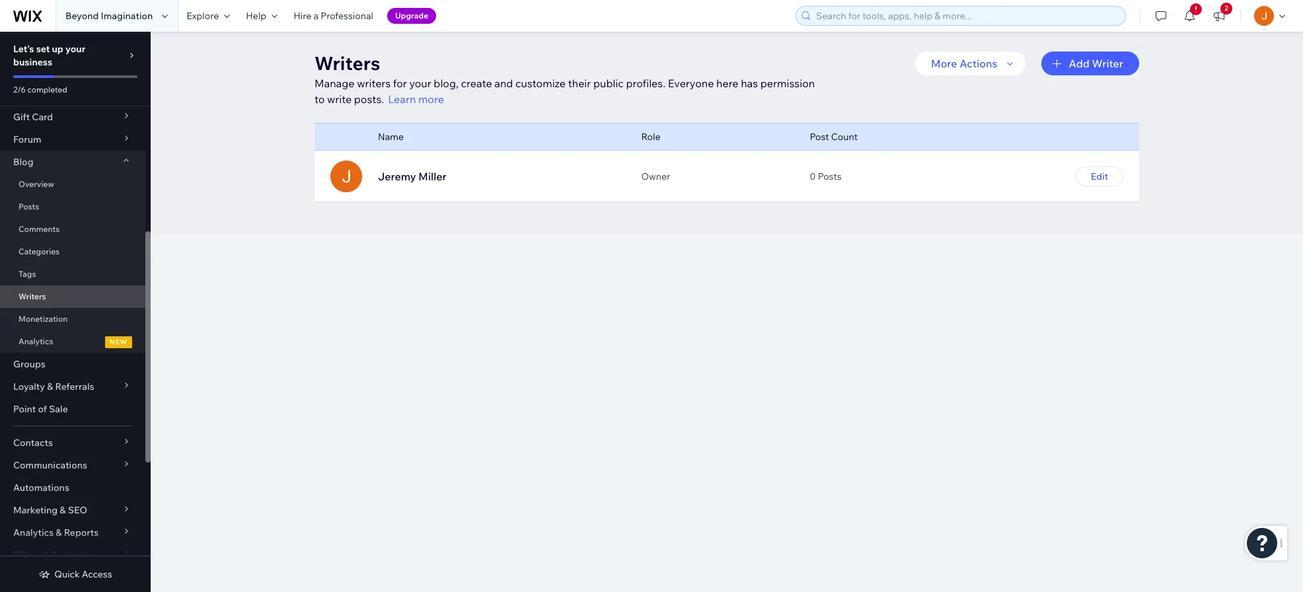 Task type: vqa. For each thing, say whether or not it's contained in the screenshot.
Home link
no



Task type: describe. For each thing, give the bounding box(es) containing it.
post count
[[810, 131, 858, 143]]

marketing
[[13, 504, 58, 516]]

comments link
[[0, 218, 145, 241]]

public
[[594, 77, 624, 90]]

monetization
[[19, 314, 68, 324]]

up
[[52, 43, 63, 55]]

contacts button
[[0, 432, 145, 454]]

point of sale
[[13, 403, 68, 415]]

manage writers for your blog, create and customize their public profiles. everyone here has permission to write posts.
[[315, 77, 815, 106]]

& for loyalty
[[47, 381, 53, 393]]

owner
[[641, 171, 670, 182]]

writers link
[[0, 286, 145, 308]]

post
[[810, 131, 829, 143]]

card
[[32, 111, 53, 123]]

overview link
[[0, 173, 145, 196]]

write
[[327, 93, 352, 106]]

forum
[[13, 134, 41, 145]]

tags
[[19, 269, 36, 279]]

edit
[[1091, 171, 1109, 182]]

hire a professional
[[294, 10, 373, 22]]

sidebar element
[[0, 32, 151, 592]]

permission
[[761, 77, 815, 90]]

blog button
[[0, 151, 145, 173]]

2/6 completed
[[13, 85, 67, 95]]

loyalty & referrals button
[[0, 375, 145, 398]]

point
[[13, 403, 36, 415]]

learn
[[388, 93, 416, 106]]

loyalty
[[13, 381, 45, 393]]

edit button
[[1076, 167, 1124, 186]]

add
[[1069, 57, 1090, 70]]

writers
[[357, 77, 391, 90]]

2/6
[[13, 85, 26, 95]]

jeremy miller
[[378, 170, 447, 183]]

jeremy
[[378, 170, 416, 183]]

billing & payments button
[[0, 544, 145, 566]]

beyond
[[65, 10, 99, 22]]

customize
[[516, 77, 566, 90]]

& for marketing
[[60, 504, 66, 516]]

upgrade
[[395, 11, 428, 20]]

miller
[[419, 170, 447, 183]]

learn more
[[388, 93, 444, 106]]

& for billing
[[42, 549, 49, 561]]

hire a professional link
[[286, 0, 381, 32]]

a
[[314, 10, 319, 22]]

automations link
[[0, 477, 145, 499]]

2 button
[[1205, 0, 1234, 32]]

count
[[831, 131, 858, 143]]

quick access button
[[39, 568, 112, 580]]

create
[[461, 77, 492, 90]]

posts link
[[0, 196, 145, 218]]

let's set up your business
[[13, 43, 85, 68]]

access
[[82, 568, 112, 580]]

your for for
[[409, 77, 431, 90]]

set
[[36, 43, 50, 55]]

billing & payments
[[13, 549, 94, 561]]

hire
[[294, 10, 311, 22]]

to
[[315, 93, 325, 106]]

role
[[641, 131, 661, 143]]

1 horizontal spatial writers
[[315, 52, 380, 75]]

beyond imagination
[[65, 10, 153, 22]]

monetization link
[[0, 308, 145, 331]]



Task type: locate. For each thing, give the bounding box(es) containing it.
billing
[[13, 549, 40, 561]]

& inside dropdown button
[[47, 381, 53, 393]]

& right the loyalty
[[47, 381, 53, 393]]

new
[[110, 338, 128, 346]]

writers up manage
[[315, 52, 380, 75]]

your up learn more link
[[409, 77, 431, 90]]

quick access
[[54, 568, 112, 580]]

marketing & seo button
[[0, 499, 145, 522]]

& right billing
[[42, 549, 49, 561]]

communications button
[[0, 454, 145, 477]]

groups
[[13, 358, 45, 370]]

and
[[495, 77, 513, 90]]

writers inside sidebar element
[[19, 292, 46, 301]]

explore
[[187, 10, 219, 22]]

1 vertical spatial writers
[[19, 292, 46, 301]]

analytics inside popup button
[[13, 527, 54, 539]]

of
[[38, 403, 47, 415]]

loyalty & referrals
[[13, 381, 94, 393]]

analytics for analytics
[[19, 336, 53, 346]]

has
[[741, 77, 758, 90]]

1 horizontal spatial your
[[409, 77, 431, 90]]

completed
[[27, 85, 67, 95]]

everyone
[[668, 77, 714, 90]]

Search for tools, apps, help & more... field
[[812, 7, 1122, 25]]

0 vertical spatial posts
[[818, 171, 842, 182]]

more
[[418, 93, 444, 106]]

referrals
[[55, 381, 94, 393]]

blog,
[[434, 77, 459, 90]]

more
[[931, 57, 958, 70]]

1 horizontal spatial posts
[[818, 171, 842, 182]]

communications
[[13, 459, 87, 471]]

more actions
[[931, 57, 998, 70]]

your for up
[[65, 43, 85, 55]]

& left "reports"
[[56, 527, 62, 539]]

your inside let's set up your business
[[65, 43, 85, 55]]

your inside manage writers for your blog, create and customize their public profiles. everyone here has permission to write posts.
[[409, 77, 431, 90]]

their
[[568, 77, 591, 90]]

add writer
[[1069, 57, 1124, 70]]

comments
[[19, 224, 60, 234]]

groups link
[[0, 353, 145, 375]]

learn more link
[[388, 91, 444, 107]]

help
[[246, 10, 267, 22]]

& left the seo
[[60, 504, 66, 516]]

0 vertical spatial writers
[[315, 52, 380, 75]]

more actions button
[[916, 52, 1026, 75]]

posts inside posts link
[[19, 202, 39, 212]]

0
[[810, 171, 816, 182]]

blog
[[13, 156, 33, 168]]

profiles.
[[626, 77, 666, 90]]

overview
[[19, 179, 54, 189]]

for
[[393, 77, 407, 90]]

analytics & reports
[[13, 527, 99, 539]]

payments
[[51, 549, 94, 561]]

writers down tags
[[19, 292, 46, 301]]

seo
[[68, 504, 87, 516]]

writers
[[315, 52, 380, 75], [19, 292, 46, 301]]

categories
[[19, 247, 60, 256]]

gift
[[13, 111, 30, 123]]

0 vertical spatial analytics
[[19, 336, 53, 346]]

contacts
[[13, 437, 53, 449]]

categories link
[[0, 241, 145, 263]]

0 posts
[[810, 171, 842, 182]]

help button
[[238, 0, 286, 32]]

& inside popup button
[[56, 527, 62, 539]]

analytics down monetization
[[19, 336, 53, 346]]

reports
[[64, 527, 99, 539]]

posts
[[818, 171, 842, 182], [19, 202, 39, 212]]

writer
[[1092, 57, 1124, 70]]

sale
[[49, 403, 68, 415]]

1 vertical spatial analytics
[[13, 527, 54, 539]]

marketing & seo
[[13, 504, 87, 516]]

posts right 0
[[818, 171, 842, 182]]

point of sale link
[[0, 398, 145, 420]]

analytics down marketing
[[13, 527, 54, 539]]

1 vertical spatial posts
[[19, 202, 39, 212]]

& for analytics
[[56, 527, 62, 539]]

your right up
[[65, 43, 85, 55]]

business
[[13, 56, 52, 68]]

analytics
[[19, 336, 53, 346], [13, 527, 54, 539]]

analytics for analytics & reports
[[13, 527, 54, 539]]

1 vertical spatial your
[[409, 77, 431, 90]]

2
[[1225, 4, 1229, 13]]

here
[[717, 77, 739, 90]]

gift card
[[13, 111, 53, 123]]

analytics & reports button
[[0, 522, 145, 544]]

add writer button
[[1041, 52, 1140, 75]]

manage
[[315, 77, 355, 90]]

automations
[[13, 482, 69, 494]]

posts.
[[354, 93, 384, 106]]

quick
[[54, 568, 80, 580]]

0 vertical spatial your
[[65, 43, 85, 55]]

0 horizontal spatial writers
[[19, 292, 46, 301]]

forum button
[[0, 128, 145, 151]]

0 horizontal spatial your
[[65, 43, 85, 55]]

posts down the overview
[[19, 202, 39, 212]]

gift card button
[[0, 106, 145, 128]]

name
[[378, 131, 404, 143]]

imagination
[[101, 10, 153, 22]]

0 horizontal spatial posts
[[19, 202, 39, 212]]

actions
[[960, 57, 998, 70]]

upgrade button
[[387, 8, 436, 24]]



